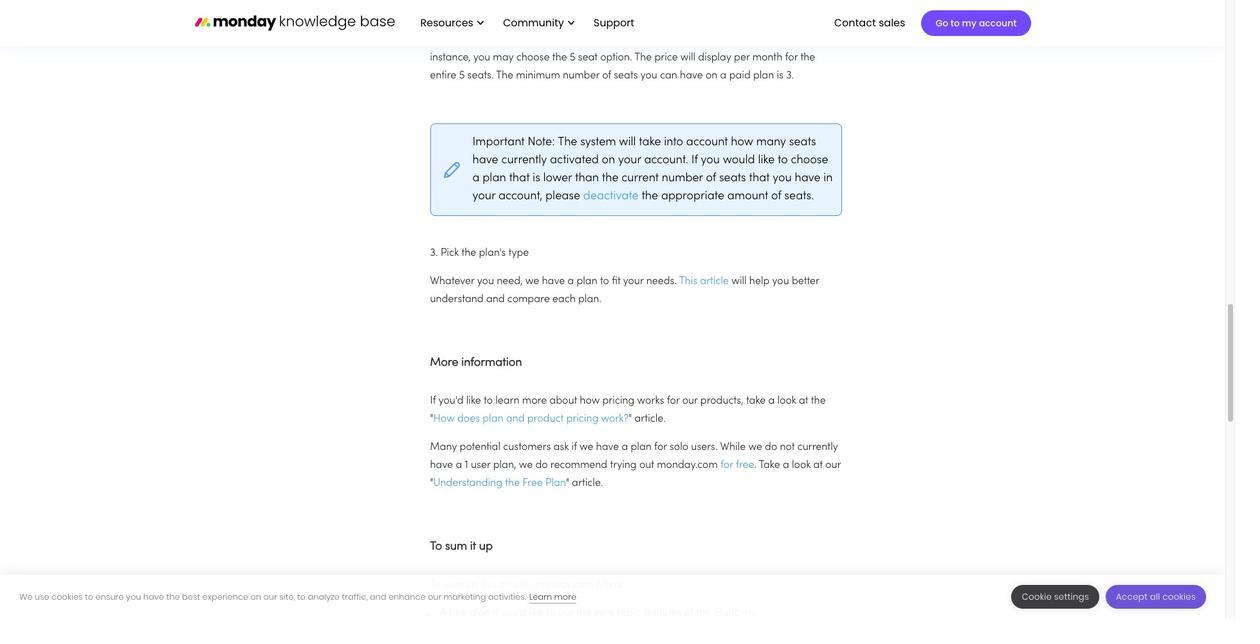 Task type: describe. For each thing, give the bounding box(es) containing it.
we up .
[[749, 443, 762, 453]]

1 vertical spatial 3.
[[430, 248, 438, 259]]

account.
[[644, 155, 689, 166]]

ensure
[[96, 591, 124, 603]]

take inside the if you'd like to learn more about how pricing works for our products, take a look at the "
[[746, 396, 766, 407]]

1 horizontal spatial you'd
[[501, 609, 526, 619]]

minimum
[[516, 71, 560, 81]]

not inside many potential customers ask if we have a plan for solo users. while we do not currently have a 1 user plan, we do recommend trying out monday.com
[[780, 443, 795, 453]]

user
[[471, 461, 491, 471]]

how
[[433, 414, 455, 425]]

have up each
[[542, 277, 565, 287]]

paid
[[729, 71, 751, 81]]

lower
[[543, 173, 572, 184]]

instance,
[[430, 53, 471, 63]]

plan
[[546, 479, 566, 489]]

the system will take into account how many seats have currently activated on your account. if you would like to choose a plan that is lower than the current number of seats that you have in your account, please
[[473, 137, 833, 202]]

we
[[19, 591, 33, 603]]

seats right the many
[[789, 137, 816, 148]]

a left team on the top of the page
[[737, 35, 744, 45]]

for right 4
[[794, 35, 806, 45]]

the down may
[[496, 71, 514, 81]]

learn more link
[[529, 591, 577, 604]]

cookie settings button
[[1012, 586, 1100, 609]]

customers
[[503, 443, 551, 453]]

to inside "link"
[[951, 17, 960, 30]]

use inside "dialog"
[[35, 591, 49, 603]]

the inside "dialog"
[[166, 591, 180, 603]]

monday.com inside many potential customers ask if we have a plan for solo users. while we do not currently have a 1 user plan, we do recommend trying out monday.com
[[657, 461, 718, 471]]

this
[[679, 277, 698, 287]]

contact sales link
[[828, 12, 912, 34]]

price
[[655, 53, 678, 63]]

is inside the system will take into account how many seats have currently activated on your account. if you would like to choose a plan that is lower than the current number of seats that you have in your account, please
[[533, 173, 540, 184]]

4
[[785, 35, 791, 45]]

go
[[936, 17, 949, 30]]

more inside the if you'd like to learn more about how pricing works for our products, take a look at the "
[[522, 396, 547, 407]]

if you'd like to learn more about how pricing works for our products, take a look at the "
[[430, 396, 826, 425]]

go to my account link
[[922, 10, 1031, 36]]

does
[[457, 414, 480, 425]]

0 vertical spatial article.
[[635, 414, 666, 425]]

have down 'important'
[[473, 155, 498, 166]]

number inside per seat. if you have a team of 4 for instance, you may choose the 5 seat option. the price will display per month for the entire 5 seats. the minimum number of seats you can have on a paid plan is 3.
[[563, 71, 600, 81]]

in
[[824, 173, 833, 184]]

a left 1
[[456, 461, 462, 471]]

our up a
[[428, 591, 442, 603]]

" up many potential customers ask if we have a plan for solo users. while we do not currently have a 1 user plan, we do recommend trying out monday.com
[[629, 414, 632, 425]]

0 vertical spatial your
[[618, 155, 641, 166]]

" inside the if you'd like to learn more about how pricing works for our products, take a look at the "
[[430, 414, 433, 425]]

will inside the system will take into account how many seats have currently activated on your account. if you would like to choose a plan that is lower than the current number of seats that you have in your account, please
[[619, 137, 636, 148]]

of up the pricing works per group of seats and not
[[528, 6, 537, 17]]

2.
[[430, 6, 438, 17]]

better
[[792, 277, 820, 287]]

note:
[[528, 137, 555, 148]]

at inside . take a look at our "
[[814, 461, 823, 471]]

the inside the if you'd like to learn more about how pricing works for our products, take a look at the "
[[811, 396, 826, 407]]

products,
[[701, 396, 744, 407]]

offers:
[[596, 580, 625, 591]]

of right "features"
[[685, 609, 694, 619]]

to left fit
[[600, 277, 609, 287]]

experience
[[202, 591, 248, 603]]

many
[[430, 443, 457, 453]]

analyze
[[308, 591, 340, 603]]

activities.
[[488, 591, 526, 603]]

deactivate link
[[580, 191, 642, 202]]

understanding
[[433, 479, 503, 489]]

the inside the system will take into account how many seats have currently activated on your account. if you would like to choose a plan that is lower than the current number of seats that you have in your account, please
[[602, 173, 619, 184]]

0 vertical spatial up
[[479, 542, 493, 553]]

of left 4
[[774, 35, 783, 45]]

2 horizontal spatial per
[[734, 53, 750, 63]]

0 horizontal spatial per
[[515, 35, 530, 45]]

information
[[461, 358, 522, 369]]

if inside the if you'd like to learn more about how pricing works for our products, take a look at the "
[[430, 396, 436, 407]]

a free plan if you'd like to use the very basic features of the platform
[[440, 609, 754, 619]]

display
[[698, 53, 732, 63]]

you'd inside the if you'd like to learn more about how pricing works for our products, take a look at the "
[[439, 396, 464, 407]]

3. inside per seat. if you have a team of 4 for instance, you may choose the 5 seat option. the price will display per month for the entire 5 seats. the minimum number of seats you can have on a paid plan is 3.
[[786, 71, 794, 81]]

1 vertical spatial your
[[473, 191, 496, 202]]

each
[[553, 295, 576, 305]]

take
[[759, 461, 780, 471]]

to inside the if you'd like to learn more about how pricing works for our products, take a look at the "
[[484, 396, 493, 407]]

of right amount
[[771, 191, 782, 202]]

how does plan and product pricing work? " article.
[[433, 414, 666, 425]]

dialog containing we use cookies to ensure you have the best experience on our site, to analyze traffic, and enhance our marketing activities.
[[0, 575, 1226, 620]]

a inside . take a look at our "
[[783, 461, 789, 471]]

a inside the if you'd like to learn more about how pricing works for our products, take a look at the "
[[769, 396, 775, 407]]

seats up group at top left
[[539, 6, 563, 17]]

deactivate
[[583, 191, 639, 202]]

we use cookies to ensure you have the best experience on our site, to analyze traffic, and enhance our marketing activities. learn more
[[19, 591, 577, 603]]

the inside the system will take into account how many seats have currently activated on your account. if you would like to choose a plan that is lower than the current number of seats that you have in your account, please
[[558, 137, 577, 148]]

how inside the system will take into account how many seats have currently activated on your account. if you would like to choose a plan that is lower than the current number of seats that you have in your account, please
[[731, 137, 754, 148]]

will inside per seat. if you have a team of 4 for instance, you may choose the 5 seat option. the price will display per month for the entire 5 seats. the minimum number of seats you can have on a paid plan is 3.
[[681, 53, 696, 63]]

plan inside per seat. if you have a team of 4 for instance, you may choose the 5 seat option. the price will display per month for the entire 5 seats. the minimum number of seats you can have on a paid plan is 3.
[[753, 71, 774, 81]]

our left site,
[[263, 591, 277, 603]]

of down option. on the top
[[602, 71, 611, 81]]

and down learn
[[506, 414, 525, 425]]

sum for up
[[444, 580, 463, 591]]

accept
[[1116, 591, 1148, 604]]

you down the many
[[773, 173, 792, 184]]

for free link
[[721, 461, 754, 471]]

the left price
[[635, 53, 652, 63]]

to left ensure
[[85, 591, 93, 603]]

it
[[470, 542, 476, 553]]

month
[[753, 53, 783, 63]]

have down many
[[430, 461, 453, 471]]

whatever you need, we have a plan to fit your needs. this article
[[430, 277, 729, 287]]

deactivate the appropriate amount of seats.
[[580, 191, 817, 202]]

may
[[493, 53, 514, 63]]

we down customers at the bottom of the page
[[519, 461, 533, 471]]

solo
[[670, 443, 689, 453]]

how does plan and product pricing work? link
[[433, 414, 629, 425]]

article,
[[499, 580, 530, 591]]

plan down learn
[[483, 414, 504, 425]]

best
[[182, 591, 200, 603]]

per seat. if you have a team of 4 for instance, you may choose the 5 seat option. the price will display per month for the entire 5 seats. the minimum number of seats you can have on a paid plan is 3.
[[430, 35, 815, 81]]

how inside the if you'd like to learn more about how pricing works for our products, take a look at the "
[[580, 396, 600, 407]]

community
[[503, 15, 564, 30]]

monday.com logo image
[[195, 9, 395, 36]]

like inside the if you'd like to learn more about how pricing works for our products, take a look at the "
[[466, 396, 481, 407]]

free
[[523, 479, 543, 489]]

users.
[[691, 443, 718, 453]]

resources link
[[414, 12, 490, 34]]

plan down marketing at the bottom of the page
[[470, 609, 490, 619]]

plan up plan.
[[577, 277, 598, 287]]

entire
[[430, 71, 457, 81]]

you up display
[[692, 35, 709, 45]]

to sum up this article, monday.com offers:
[[430, 580, 625, 591]]

cookies for all
[[1163, 591, 1196, 604]]

we up recommend
[[580, 443, 593, 453]]

1 vertical spatial use
[[558, 609, 574, 619]]

needs.
[[646, 277, 677, 287]]

potential
[[460, 443, 501, 453]]

important note:
[[473, 137, 558, 148]]

0 vertical spatial number
[[488, 6, 525, 17]]

seat.
[[659, 35, 681, 45]]

3. pick the plan's type
[[430, 248, 529, 259]]

at inside the if you'd like to learn more about how pricing works for our products, take a look at the "
[[799, 396, 809, 407]]

2 that from the left
[[749, 173, 770, 184]]

the down resources
[[430, 35, 447, 45]]

account,
[[499, 191, 543, 202]]

to for to sum up this article, monday.com offers:
[[430, 580, 441, 591]]

more inside "dialog"
[[554, 591, 577, 603]]

have up trying
[[596, 443, 619, 453]]

a left paid
[[720, 71, 727, 81]]

account inside the system will take into account how many seats have currently activated on your account. if you would like to choose a plan that is lower than the current number of seats that you have in your account, please
[[686, 137, 728, 148]]

our inside the if you'd like to learn more about how pricing works for our products, take a look at the "
[[682, 396, 698, 407]]

pricing inside the if you'd like to learn more about how pricing works for our products, take a look at the "
[[603, 396, 635, 407]]

seats up seat
[[575, 35, 599, 45]]

2. select the number of seats
[[430, 6, 563, 17]]

and down support
[[602, 35, 621, 45]]

more
[[430, 358, 458, 369]]

resources
[[420, 15, 474, 30]]

all
[[1150, 591, 1160, 604]]

" down recommend
[[566, 479, 569, 489]]

seat
[[578, 53, 598, 63]]

0 horizontal spatial pricing
[[450, 35, 482, 45]]

appropriate
[[661, 191, 725, 202]]

0 horizontal spatial not
[[623, 35, 638, 45]]

account inside go to my account "link"
[[979, 17, 1017, 30]]

type
[[509, 248, 529, 259]]

1 vertical spatial up
[[466, 580, 478, 591]]



Task type: locate. For each thing, give the bounding box(es) containing it.
settings
[[1054, 591, 1089, 604]]

3. left pick
[[430, 248, 438, 259]]

and inside will help you better understand and compare each plan.
[[486, 295, 505, 305]]

to down the many
[[778, 155, 788, 166]]

0 horizontal spatial up
[[466, 580, 478, 591]]

plan.
[[578, 295, 602, 305]]

plan,
[[493, 461, 516, 471]]

1 vertical spatial on
[[602, 155, 615, 166]]

per
[[515, 35, 530, 45], [641, 35, 657, 45], [734, 53, 750, 63]]

our inside . take a look at our "
[[826, 461, 841, 471]]

0 horizontal spatial account
[[686, 137, 728, 148]]

1 horizontal spatial do
[[765, 443, 777, 453]]

to
[[951, 17, 960, 30], [778, 155, 788, 166], [600, 277, 609, 287], [484, 396, 493, 407], [85, 591, 93, 603], [297, 591, 306, 603], [546, 609, 555, 619]]

seats. down may
[[468, 71, 494, 81]]

1 vertical spatial like
[[466, 396, 481, 407]]

2 to from the top
[[430, 580, 441, 591]]

" up many
[[430, 414, 433, 425]]

" inside . take a look at our "
[[430, 479, 433, 489]]

on inside the system will take into account how many seats have currently activated on your account. if you would like to choose a plan that is lower than the current number of seats that you have in your account, please
[[602, 155, 615, 166]]

important
[[473, 137, 525, 148]]

0 vertical spatial account
[[979, 17, 1017, 30]]

to down 'learn more' "link"
[[546, 609, 555, 619]]

you'd
[[439, 396, 464, 407], [501, 609, 526, 619]]

0 vertical spatial on
[[706, 71, 718, 81]]

0 horizontal spatial take
[[639, 137, 661, 148]]

basic
[[617, 609, 641, 619]]

option.
[[600, 53, 632, 63]]

to right go
[[951, 17, 960, 30]]

free for a
[[449, 609, 467, 619]]

site,
[[279, 591, 295, 603]]

your up current
[[618, 155, 641, 166]]

1 vertical spatial to
[[430, 580, 441, 591]]

take right products,
[[746, 396, 766, 407]]

1 horizontal spatial free
[[736, 461, 754, 471]]

sum for it
[[445, 542, 467, 553]]

do up take
[[765, 443, 777, 453]]

group
[[533, 35, 561, 45]]

you inside "dialog"
[[126, 591, 141, 603]]

1 vertical spatial look
[[792, 461, 811, 471]]

1 vertical spatial monday.com
[[533, 580, 594, 591]]

per left seat. on the right
[[641, 35, 657, 45]]

can
[[660, 71, 677, 81]]

cookies for use
[[52, 591, 83, 603]]

you left can
[[641, 71, 658, 81]]

for down 4
[[785, 53, 798, 63]]

1 horizontal spatial if
[[684, 35, 690, 45]]

current
[[622, 173, 659, 184]]

trying
[[610, 461, 637, 471]]

is inside per seat. if you have a team of 4 for instance, you may choose the 5 seat option. the price will display per month for the entire 5 seats. the minimum number of seats you can have on a paid plan is 3.
[[777, 71, 784, 81]]

1 horizontal spatial up
[[479, 542, 493, 553]]

a
[[440, 609, 446, 619]]

look
[[778, 396, 796, 407], [792, 461, 811, 471]]

the
[[430, 35, 447, 45], [635, 53, 652, 63], [496, 71, 514, 81], [558, 137, 577, 148]]

have right can
[[680, 71, 703, 81]]

the pricing works per group of seats and not
[[430, 35, 638, 45]]

5
[[570, 53, 576, 63], [459, 71, 465, 81]]

1 vertical spatial seats.
[[785, 191, 814, 202]]

on down display
[[706, 71, 718, 81]]

have left in
[[795, 173, 821, 184]]

main element
[[408, 0, 1031, 46]]

0 vertical spatial not
[[623, 35, 638, 45]]

this article link
[[679, 277, 729, 287]]

1 vertical spatial choose
[[791, 155, 829, 166]]

how right about
[[580, 396, 600, 407]]

0 vertical spatial 5
[[570, 53, 576, 63]]

0 vertical spatial pricing
[[450, 35, 482, 45]]

free down the "while"
[[736, 461, 754, 471]]

currently inside the system will take into account how many seats have currently activated on your account. if you would like to choose a plan that is lower than the current number of seats that you have in your account, please
[[501, 155, 547, 166]]

1 horizontal spatial 5
[[570, 53, 576, 63]]

0 horizontal spatial seats.
[[468, 71, 494, 81]]

more right learn
[[554, 591, 577, 603]]

0 horizontal spatial currently
[[501, 155, 547, 166]]

more information
[[430, 358, 522, 369]]

a inside the system will take into account how many seats have currently activated on your account. if you would like to choose a plan that is lower than the current number of seats that you have in your account, please
[[473, 173, 480, 184]]

a
[[737, 35, 744, 45], [720, 71, 727, 81], [473, 173, 480, 184], [568, 277, 574, 287], [769, 396, 775, 407], [622, 443, 628, 453], [456, 461, 462, 471], [783, 461, 789, 471]]

you right help
[[772, 277, 789, 287]]

0 vertical spatial at
[[799, 396, 809, 407]]

like down the many
[[758, 155, 775, 166]]

1 horizontal spatial per
[[641, 35, 657, 45]]

recommend
[[551, 461, 608, 471]]

community link
[[497, 12, 581, 34]]

plan's
[[479, 248, 506, 259]]

works up many potential customers ask if we have a plan for solo users. while we do not currently have a 1 user plan, we do recommend trying out monday.com
[[637, 396, 664, 407]]

0 vertical spatial monday.com
[[657, 461, 718, 471]]

product
[[527, 414, 564, 425]]

0 horizontal spatial free
[[449, 609, 467, 619]]

if right 'account.'
[[692, 155, 698, 166]]

take inside the system will take into account how many seats have currently activated on your account. if you would like to choose a plan that is lower than the current number of seats that you have in your account, please
[[639, 137, 661, 148]]

would
[[723, 155, 755, 166]]

2 horizontal spatial number
[[662, 173, 703, 184]]

article. right work?
[[635, 414, 666, 425]]

1 vertical spatial will
[[619, 137, 636, 148]]

2 vertical spatial like
[[529, 609, 544, 619]]

to for to sum it up
[[430, 542, 442, 553]]

0 horizontal spatial use
[[35, 591, 49, 603]]

the up activated
[[558, 137, 577, 148]]

not
[[623, 35, 638, 45], [780, 443, 795, 453]]

like inside the system will take into account how many seats have currently activated on your account. if you would like to choose a plan that is lower than the current number of seats that you have in your account, please
[[758, 155, 775, 166]]

you inside will help you better understand and compare each plan.
[[772, 277, 789, 287]]

account
[[979, 17, 1017, 30], [686, 137, 728, 148]]

very
[[594, 609, 614, 619]]

0 horizontal spatial at
[[799, 396, 809, 407]]

is
[[777, 71, 784, 81], [533, 173, 540, 184]]

of up deactivate the appropriate amount of seats.
[[706, 173, 716, 184]]

if inside many potential customers ask if we have a plan for solo users. while we do not currently have a 1 user plan, we do recommend trying out monday.com
[[572, 443, 577, 453]]

2 vertical spatial on
[[251, 591, 261, 603]]

2 vertical spatial will
[[732, 277, 747, 287]]

if right ask
[[572, 443, 577, 453]]

to left learn
[[484, 396, 493, 407]]

1 horizontal spatial on
[[602, 155, 615, 166]]

1 horizontal spatial monday.com
[[657, 461, 718, 471]]

many potential customers ask if we have a plan for solo users. while we do not currently have a 1 user plan, we do recommend trying out monday.com
[[430, 443, 838, 471]]

for up solo
[[667, 396, 680, 407]]

number up the pricing works per group of seats and not
[[488, 6, 525, 17]]

1 to from the top
[[430, 542, 442, 553]]

have up display
[[712, 35, 735, 45]]

1
[[465, 461, 468, 471]]

cookies right 'we'
[[52, 591, 83, 603]]

accept all cookies
[[1116, 591, 1196, 604]]

compare
[[508, 295, 550, 305]]

0 vertical spatial if
[[684, 35, 690, 45]]

to right site,
[[297, 591, 306, 603]]

system
[[581, 137, 616, 148]]

article
[[700, 277, 729, 287]]

1 horizontal spatial if
[[572, 443, 577, 453]]

0 horizontal spatial will
[[619, 137, 636, 148]]

1 vertical spatial works
[[637, 396, 664, 407]]

on inside per seat. if you have a team of 4 for instance, you may choose the 5 seat option. the price will display per month for the entire 5 seats. the minimum number of seats you can have on a paid plan is 3.
[[706, 71, 718, 81]]

1 vertical spatial do
[[536, 461, 548, 471]]

1 vertical spatial at
[[814, 461, 823, 471]]

plan up out
[[631, 443, 652, 453]]

do up free
[[536, 461, 548, 471]]

we up compare at the top left of the page
[[526, 277, 539, 287]]

this
[[481, 580, 496, 591]]

0 vertical spatial do
[[765, 443, 777, 453]]

pricing down resources link
[[450, 35, 482, 45]]

free right a
[[449, 609, 467, 619]]

1 horizontal spatial number
[[563, 71, 600, 81]]

our
[[682, 396, 698, 407], [826, 461, 841, 471], [263, 591, 277, 603], [428, 591, 442, 603]]

for down the "while"
[[721, 461, 733, 471]]

my
[[962, 17, 977, 30]]

team
[[747, 35, 771, 45]]

seats. inside per seat. if you have a team of 4 for instance, you may choose the 5 seat option. the price will display per month for the entire 5 seats. the minimum number of seats you can have on a paid plan is 3.
[[468, 71, 494, 81]]

1 vertical spatial pricing
[[603, 396, 635, 407]]

list containing resources
[[408, 0, 645, 46]]

1 horizontal spatial works
[[637, 396, 664, 407]]

have
[[712, 35, 735, 45], [680, 71, 703, 81], [473, 155, 498, 166], [795, 173, 821, 184], [542, 277, 565, 287], [596, 443, 619, 453], [430, 461, 453, 471], [143, 591, 164, 603]]

you right ensure
[[126, 591, 141, 603]]

have inside "dialog"
[[143, 591, 164, 603]]

cookie settings
[[1022, 591, 1089, 604]]

not up option. on the top
[[623, 35, 638, 45]]

cookies right "all"
[[1163, 591, 1196, 604]]

monday.com down solo
[[657, 461, 718, 471]]

like
[[758, 155, 775, 166], [466, 396, 481, 407], [529, 609, 544, 619]]

use right 'we'
[[35, 591, 49, 603]]

0 horizontal spatial article.
[[572, 479, 603, 489]]

1 that from the left
[[509, 173, 530, 184]]

seats inside per seat. if you have a team of 4 for instance, you may choose the 5 seat option. the price will display per month for the entire 5 seats. the minimum number of seats you can have on a paid plan is 3.
[[614, 71, 638, 81]]

0 horizontal spatial on
[[251, 591, 261, 603]]

plan
[[753, 71, 774, 81], [483, 173, 506, 184], [577, 277, 598, 287], [483, 414, 504, 425], [631, 443, 652, 453], [470, 609, 490, 619]]

than
[[575, 173, 599, 184]]

list
[[408, 0, 645, 46]]

dialog
[[0, 575, 1226, 620]]

1 vertical spatial more
[[554, 591, 577, 603]]

choose up in
[[791, 155, 829, 166]]

support link
[[587, 12, 645, 34], [594, 15, 638, 30]]

on inside "dialog"
[[251, 591, 261, 603]]

plan inside many potential customers ask if we have a plan for solo users. while we do not currently have a 1 user plan, we do recommend trying out monday.com
[[631, 443, 652, 453]]

0 horizontal spatial like
[[466, 396, 481, 407]]

0 vertical spatial works
[[485, 35, 512, 45]]

we
[[526, 277, 539, 287], [580, 443, 593, 453], [749, 443, 762, 453], [519, 461, 533, 471]]

number down seat
[[563, 71, 600, 81]]

0 vertical spatial seats.
[[468, 71, 494, 81]]

to sum it up
[[430, 542, 493, 553]]

1 vertical spatial take
[[746, 396, 766, 407]]

how up 'would'
[[731, 137, 754, 148]]

you left 'would'
[[701, 155, 720, 166]]

have left best
[[143, 591, 164, 603]]

you'd up how
[[439, 396, 464, 407]]

up up marketing at the bottom of the page
[[466, 580, 478, 591]]

pricing down about
[[566, 414, 599, 425]]

will help you better understand and compare each plan.
[[430, 277, 820, 305]]

select
[[440, 6, 468, 17]]

a up each
[[568, 277, 574, 287]]

0 vertical spatial more
[[522, 396, 547, 407]]

a right take
[[783, 461, 789, 471]]

for inside many potential customers ask if we have a plan for solo users. while we do not currently have a 1 user plan, we do recommend trying out monday.com
[[654, 443, 667, 453]]

5 left seat
[[570, 53, 576, 63]]

1 horizontal spatial not
[[780, 443, 795, 453]]

a up trying
[[622, 443, 628, 453]]

2 horizontal spatial will
[[732, 277, 747, 287]]

2 horizontal spatial on
[[706, 71, 718, 81]]

1 horizontal spatial 3.
[[786, 71, 794, 81]]

platform
[[714, 609, 754, 619]]

learn
[[496, 396, 520, 407]]

and down need,
[[486, 295, 505, 305]]

look inside . take a look at our "
[[792, 461, 811, 471]]

plan up 'account,'
[[483, 173, 506, 184]]

1 horizontal spatial cookies
[[1163, 591, 1196, 604]]

1 vertical spatial number
[[563, 71, 600, 81]]

1 vertical spatial if
[[493, 609, 498, 619]]

on right experience
[[251, 591, 261, 603]]

number inside the system will take into account how many seats have currently activated on your account. if you would like to choose a plan that is lower than the current number of seats that you have in your account, please
[[662, 173, 703, 184]]

will right price
[[681, 53, 696, 63]]

about
[[550, 396, 577, 407]]

to inside the system will take into account how many seats have currently activated on your account. if you would like to choose a plan that is lower than the current number of seats that you have in your account, please
[[778, 155, 788, 166]]

1 vertical spatial how
[[580, 396, 600, 407]]

works inside the if you'd like to learn more about how pricing works for our products, take a look at the "
[[637, 396, 664, 407]]

0 horizontal spatial that
[[509, 173, 530, 184]]

0 vertical spatial take
[[639, 137, 661, 148]]

go to my account
[[936, 17, 1017, 30]]

1 horizontal spatial take
[[746, 396, 766, 407]]

activated
[[550, 155, 599, 166]]

take left "into"
[[639, 137, 661, 148]]

works up may
[[485, 35, 512, 45]]

not up take
[[780, 443, 795, 453]]

seats down option. on the top
[[614, 71, 638, 81]]

on down system
[[602, 155, 615, 166]]

a down 'important'
[[473, 173, 480, 184]]

3. down 4
[[786, 71, 794, 81]]

currently inside many potential customers ask if we have a plan for solo users. while we do not currently have a 1 user plan, we do recommend trying out monday.com
[[798, 443, 838, 453]]

will inside will help you better understand and compare each plan.
[[732, 277, 747, 287]]

1 horizontal spatial like
[[529, 609, 544, 619]]

to up a
[[430, 580, 441, 591]]

1 vertical spatial 5
[[459, 71, 465, 81]]

per down community
[[515, 35, 530, 45]]

need,
[[497, 277, 523, 287]]

. take a look at our "
[[430, 461, 841, 489]]

0 horizontal spatial 3.
[[430, 248, 438, 259]]

0 vertical spatial choose
[[517, 53, 550, 63]]

of inside the system will take into account how many seats have currently activated on your account. if you would like to choose a plan that is lower than the current number of seats that you have in your account, please
[[706, 173, 716, 184]]

understanding the free plan " article.
[[433, 479, 603, 489]]

understanding the free plan link
[[433, 479, 566, 489]]

understand
[[430, 295, 484, 305]]

1 horizontal spatial currently
[[798, 443, 838, 453]]

2 horizontal spatial like
[[758, 155, 775, 166]]

account right "into"
[[686, 137, 728, 148]]

seats down 'would'
[[719, 173, 746, 184]]

if inside per seat. if you have a team of 4 for instance, you may choose the 5 seat option. the price will display per month for the entire 5 seats. the minimum number of seats you can have on a paid plan is 3.
[[684, 35, 690, 45]]

sales
[[879, 15, 906, 30]]

2 vertical spatial number
[[662, 173, 703, 184]]

2 horizontal spatial if
[[692, 155, 698, 166]]

and inside "dialog"
[[370, 591, 386, 603]]

cookies inside button
[[1163, 591, 1196, 604]]

our right take
[[826, 461, 841, 471]]

.
[[754, 461, 757, 471]]

out
[[640, 461, 654, 471]]

2 vertical spatial pricing
[[566, 414, 599, 425]]

0 vertical spatial if
[[572, 443, 577, 453]]

more up how does plan and product pricing work? link on the bottom of the page
[[522, 396, 547, 407]]

5 right entire
[[459, 71, 465, 81]]

0 horizontal spatial how
[[580, 396, 600, 407]]

learn
[[529, 591, 552, 603]]

pricing
[[450, 35, 482, 45], [603, 396, 635, 407], [566, 414, 599, 425]]

0 vertical spatial use
[[35, 591, 49, 603]]

0 vertical spatial free
[[736, 461, 754, 471]]

if inside the system will take into account how many seats have currently activated on your account. if you would like to choose a plan that is lower than the current number of seats that you have in your account, please
[[692, 155, 698, 166]]

your right fit
[[623, 277, 644, 287]]

0 horizontal spatial works
[[485, 35, 512, 45]]

0 vertical spatial 3.
[[786, 71, 794, 81]]

1 vertical spatial account
[[686, 137, 728, 148]]

1 vertical spatial not
[[780, 443, 795, 453]]

0 vertical spatial will
[[681, 53, 696, 63]]

2 horizontal spatial pricing
[[603, 396, 635, 407]]

choose inside the system will take into account how many seats have currently activated on your account. if you would like to choose a plan that is lower than the current number of seats that you have in your account, please
[[791, 155, 829, 166]]

you left may
[[474, 53, 490, 63]]

help
[[750, 277, 770, 287]]

choose inside per seat. if you have a team of 4 for instance, you may choose the 5 seat option. the price will display per month for the entire 5 seats. the minimum number of seats you can have on a paid plan is 3.
[[517, 53, 550, 63]]

0 horizontal spatial more
[[522, 396, 547, 407]]

" down many
[[430, 479, 433, 489]]

0 vertical spatial sum
[[445, 542, 467, 553]]

please
[[546, 191, 580, 202]]

1 horizontal spatial article.
[[635, 414, 666, 425]]

whatever
[[430, 277, 475, 287]]

number up appropriate
[[662, 173, 703, 184]]

into
[[664, 137, 683, 148]]

free for for
[[736, 461, 754, 471]]

work?
[[601, 414, 629, 425]]

1 vertical spatial free
[[449, 609, 467, 619]]

plan inside the system will take into account how many seats have currently activated on your account. if you would like to choose a plan that is lower than the current number of seats that you have in your account, please
[[483, 173, 506, 184]]

contact
[[834, 15, 876, 30]]

1 horizontal spatial more
[[554, 591, 577, 603]]

like up does
[[466, 396, 481, 407]]

to left 'it' on the bottom left of the page
[[430, 542, 442, 553]]

pricing up work?
[[603, 396, 635, 407]]

2 vertical spatial if
[[430, 396, 436, 407]]

look inside the if you'd like to learn more about how pricing works for our products, take a look at the "
[[778, 396, 796, 407]]

you left need,
[[477, 277, 494, 287]]

that
[[509, 173, 530, 184], [749, 173, 770, 184]]

of right group at top left
[[564, 35, 573, 45]]

2 vertical spatial your
[[623, 277, 644, 287]]

1 horizontal spatial choose
[[791, 155, 829, 166]]

1 horizontal spatial that
[[749, 173, 770, 184]]

for inside the if you'd like to learn more about how pricing works for our products, take a look at the "
[[667, 396, 680, 407]]

if down activities.
[[493, 609, 498, 619]]

1 horizontal spatial use
[[558, 609, 574, 619]]

0 vertical spatial how
[[731, 137, 754, 148]]

free
[[736, 461, 754, 471], [449, 609, 467, 619]]



Task type: vqa. For each thing, say whether or not it's contained in the screenshot.
account in main 'element'
yes



